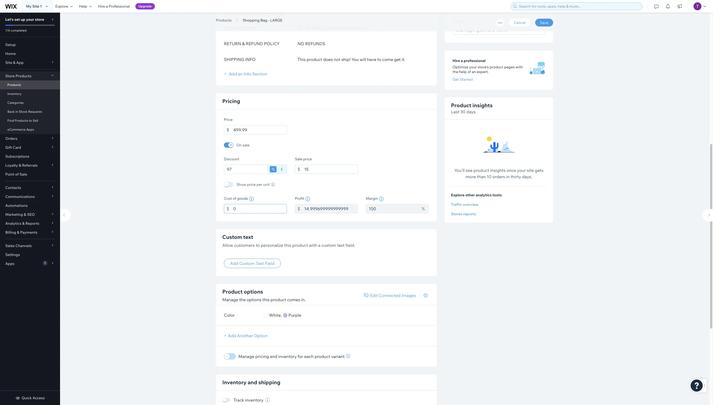 Task type: describe. For each thing, give the bounding box(es) containing it.
save
[[540, 20, 548, 25]]

analytics & reports
[[5, 222, 39, 226]]

cancel button
[[509, 19, 530, 27]]

show
[[237, 182, 246, 187]]

edit connected images button
[[361, 291, 419, 301]]

my site 1
[[26, 4, 42, 9]]

manage inside product options manage the options this product comes in.
[[222, 298, 238, 303]]

info for shipping info
[[245, 57, 256, 62]]

color
[[224, 313, 235, 319]]

info
[[252, 12, 262, 16]]

in inside sidebar "element"
[[15, 110, 18, 114]]

ecommerce apps link
[[0, 125, 60, 134]]

cost of goods
[[224, 196, 248, 201]]

expert.
[[477, 70, 489, 74]]

of for point of sale
[[15, 172, 19, 177]]

field.
[[346, 243, 355, 248]]

upgrade
[[138, 4, 152, 8]]

track
[[234, 398, 244, 404]]

on sale
[[237, 143, 249, 148]]

1 horizontal spatial manage
[[238, 355, 254, 360]]

products up ecommerce apps
[[15, 119, 28, 123]]

let's set up your store
[[5, 17, 44, 22]]

back
[[7, 110, 15, 114]]

no refunds
[[298, 41, 325, 46]]

stores
[[451, 212, 462, 217]]

site & app
[[5, 60, 24, 65]]

white
[[269, 313, 281, 319]]

home link
[[0, 49, 60, 58]]

1 vertical spatial products link
[[0, 81, 60, 90]]

days
[[467, 109, 476, 115]]

you'll
[[454, 168, 465, 173]]

0 horizontal spatial large
[[270, 18, 282, 23]]

field
[[265, 261, 274, 267]]

get
[[453, 77, 459, 82]]

sidebar element
[[0, 13, 60, 406]]

billing & payments
[[5, 231, 37, 235]]

info tooltip image for margin
[[379, 197, 384, 202]]

hire for hire a professional
[[453, 59, 460, 63]]

your inside you'll see product insights once your site gets more than 10 orders in thirty days.
[[517, 168, 526, 173]]

with inside optimize your store's product pages with the help of an expert.
[[516, 65, 523, 70]]

orders button
[[0, 134, 60, 143]]

1 horizontal spatial inventory
[[278, 355, 297, 360]]

,
[[281, 313, 282, 319]]

gets
[[535, 168, 544, 173]]

orders
[[492, 175, 505, 180]]

& for return
[[242, 41, 245, 46]]

setup link
[[0, 40, 60, 49]]

card
[[13, 145, 21, 150]]

hire a professional link
[[95, 0, 133, 13]]

insights inside you'll see product insights once your site gets more than 10 orders in thirty days.
[[490, 168, 506, 173]]

communications button
[[0, 193, 60, 202]]

info for product info
[[246, 25, 256, 30]]

product inside product options manage the options this product comes in.
[[271, 298, 286, 303]]

inventory link
[[0, 90, 60, 99]]

products down store
[[7, 83, 21, 87]]

customers
[[234, 243, 255, 248]]

products inside 'dropdown button'
[[16, 74, 31, 79]]

contacts button
[[0, 184, 60, 193]]

info tooltip image right variant
[[346, 355, 350, 359]]

& for billing
[[17, 231, 19, 235]]

info tooltip image for cost of goods
[[249, 197, 254, 202]]

edit connected images
[[370, 293, 416, 299]]

profit
[[295, 196, 304, 201]]

overview
[[463, 203, 479, 207]]

bag right info
[[263, 11, 280, 23]]

margin
[[366, 196, 378, 201]]

pricing
[[222, 98, 240, 104]]

add an info section
[[228, 71, 267, 77]]

reports
[[463, 212, 476, 217]]

shopping down additional info sections
[[243, 18, 260, 23]]

cancel
[[514, 20, 526, 25]]

1 horizontal spatial and
[[270, 355, 277, 360]]

hire a professional
[[98, 4, 130, 9]]

products inside shopping bag - large form
[[216, 18, 232, 23]]

sale inside shopping bag - large form
[[295, 157, 302, 162]]

back in stock requests
[[7, 110, 42, 114]]

sections
[[264, 12, 285, 16]]

loyalty & referrals button
[[0, 161, 60, 170]]

refunds
[[305, 41, 325, 46]]

option
[[254, 334, 268, 339]]

have
[[367, 57, 376, 62]]

ecommerce
[[7, 128, 26, 132]]

add custom text field button
[[224, 259, 281, 269]]

1 vertical spatial options
[[247, 298, 262, 303]]

to inside custom text allow customers to personalize this product with a custom text field.
[[256, 243, 260, 248]]

8"
[[307, 25, 312, 30]]

gift card
[[5, 145, 21, 150]]

ship!
[[341, 57, 351, 62]]

subscriptions
[[5, 154, 29, 159]]

billing & payments button
[[0, 228, 60, 237]]

payments
[[20, 231, 37, 235]]

no
[[298, 41, 304, 46]]

inventory for inventory and shipping
[[222, 380, 247, 386]]

started
[[460, 77, 473, 82]]

hire a professional
[[453, 59, 486, 63]]

get started
[[453, 77, 473, 82]]

set
[[14, 17, 20, 22]]

this
[[298, 57, 306, 62]]

0 horizontal spatial text
[[243, 234, 253, 241]]

0 vertical spatial options
[[244, 289, 263, 296]]

0 vertical spatial %
[[272, 167, 275, 172]]

inventory and shipping
[[222, 380, 280, 386]]

product inside custom text allow customers to personalize this product with a custom text field.
[[292, 243, 308, 248]]

0 horizontal spatial inventory
[[245, 398, 264, 404]]

Start typing a brand name field
[[455, 26, 543, 35]]

section
[[252, 71, 267, 77]]

goods
[[237, 196, 248, 201]]

stores reports link
[[451, 212, 547, 217]]

custom text allow customers to personalize this product with a custom text field.
[[222, 234, 355, 248]]

& for analytics
[[22, 222, 25, 226]]

policy
[[264, 41, 280, 46]]

seo
[[27, 213, 35, 217]]

traffic overview
[[451, 203, 479, 207]]

settings link
[[0, 251, 60, 260]]

1 horizontal spatial -
[[283, 11, 286, 23]]

sell
[[33, 119, 38, 123]]

custom inside button
[[239, 261, 255, 267]]

add for add another option
[[228, 334, 236, 339]]

product inside optimize your store's product pages with the help of an expert.
[[490, 65, 503, 70]]

& for marketing
[[24, 213, 26, 217]]

channels
[[16, 244, 32, 249]]

hire for hire a professional
[[98, 4, 105, 9]]

allow
[[222, 243, 233, 248]]

info
[[244, 71, 251, 77]]



Task type: vqa. For each thing, say whether or not it's contained in the screenshot.


Task type: locate. For each thing, give the bounding box(es) containing it.
& right billing
[[17, 231, 19, 235]]

in right back
[[15, 110, 18, 114]]

custom left text
[[239, 261, 255, 267]]

$ text field
[[304, 165, 358, 174]]

0 horizontal spatial an
[[238, 71, 243, 77]]

shipping
[[224, 57, 244, 62]]

1 horizontal spatial product
[[451, 102, 471, 109]]

not
[[334, 57, 340, 62]]

0 vertical spatial inventory
[[278, 355, 297, 360]]

0 vertical spatial product
[[451, 102, 471, 109]]

1 vertical spatial add
[[230, 261, 238, 267]]

1 horizontal spatial products link
[[213, 18, 234, 23]]

1 vertical spatial inventory
[[245, 398, 264, 404]]

your
[[26, 17, 34, 22], [469, 65, 477, 70], [517, 168, 526, 173]]

in.
[[301, 298, 306, 303]]

in inside you'll see product insights once your site gets more than 10 orders in thirty days.
[[506, 175, 510, 180]]

this inside product options manage the options this product comes in.
[[262, 298, 270, 303]]

apps down settings
[[5, 262, 14, 267]]

0 horizontal spatial explore
[[55, 4, 68, 9]]

explore for explore other analytics tools:
[[451, 193, 465, 198]]

edit option link image
[[364, 294, 369, 298]]

to right have on the top right of the page
[[377, 57, 381, 62]]

stock
[[19, 110, 27, 114]]

for
[[298, 355, 303, 360]]

inventory inside sidebar "element"
[[7, 92, 22, 96]]

analytics
[[5, 222, 21, 226]]

1 vertical spatial inventory
[[222, 380, 247, 386]]

0 vertical spatial with
[[516, 65, 523, 70]]

1 horizontal spatial in
[[506, 175, 510, 180]]

of right 'point'
[[15, 172, 19, 177]]

0 horizontal spatial site
[[5, 60, 12, 65]]

1 vertical spatial insights
[[490, 168, 506, 173]]

product for product options
[[222, 289, 243, 296]]

0 horizontal spatial manage
[[222, 298, 238, 303]]

this inside custom text allow customers to personalize this product with a custom text field.
[[284, 243, 291, 248]]

1 vertical spatial and
[[248, 380, 257, 386]]

contacts
[[5, 186, 21, 190]]

quick access
[[22, 396, 45, 401]]

save button
[[535, 19, 553, 27]]

to left sell
[[29, 119, 32, 123]]

0 vertical spatial hire
[[98, 4, 105, 9]]

a for professional
[[461, 59, 463, 63]]

shopping
[[216, 11, 260, 23], [243, 18, 260, 23]]

store
[[5, 74, 15, 79]]

0 horizontal spatial sale
[[19, 172, 27, 177]]

explore for explore
[[55, 4, 68, 9]]

2 vertical spatial to
[[256, 243, 260, 248]]

sale inside sidebar "element"
[[19, 172, 27, 177]]

0 vertical spatial products link
[[213, 18, 234, 23]]

settings
[[5, 253, 20, 258]]

& left "app"
[[13, 60, 15, 65]]

add custom text field
[[230, 261, 274, 267]]

explore inside shopping bag - large form
[[451, 193, 465, 198]]

an left expert.
[[472, 70, 476, 74]]

2 vertical spatial your
[[517, 168, 526, 173]]

explore left the 'help'
[[55, 4, 68, 9]]

and right pricing
[[270, 355, 277, 360]]

gift
[[5, 145, 12, 150]]

1 vertical spatial text
[[337, 243, 345, 248]]

1 vertical spatial 1
[[44, 262, 46, 265]]

a left professional
[[106, 4, 108, 9]]

edit
[[370, 293, 378, 299]]

0 vertical spatial inventory
[[7, 92, 22, 96]]

0 vertical spatial in
[[15, 110, 18, 114]]

refund
[[246, 41, 263, 46]]

2 vertical spatial a
[[318, 243, 321, 248]]

0 horizontal spatial a
[[106, 4, 108, 9]]

professional
[[464, 59, 486, 63]]

to right customers
[[256, 243, 260, 248]]

0 vertical spatial sale
[[295, 157, 302, 162]]

0 vertical spatial apps
[[26, 128, 34, 132]]

1 horizontal spatial explore
[[451, 193, 465, 198]]

professional
[[109, 4, 130, 9]]

0 horizontal spatial products link
[[0, 81, 60, 90]]

1 vertical spatial site
[[5, 60, 12, 65]]

site inside popup button
[[5, 60, 12, 65]]

0 horizontal spatial apps
[[5, 262, 14, 267]]

price up $ text field on the top of the page
[[303, 157, 312, 162]]

none text field inside shopping bag - large form
[[233, 125, 287, 135]]

to inside sidebar "element"
[[29, 119, 32, 123]]

custom up the 'allow'
[[222, 234, 242, 241]]

1 horizontal spatial 1
[[44, 262, 46, 265]]

info tooltip image
[[249, 197, 254, 202], [305, 197, 310, 202], [379, 197, 384, 202], [346, 355, 350, 359]]

2 horizontal spatial a
[[461, 59, 463, 63]]

1 vertical spatial product
[[222, 289, 243, 296]]

0 horizontal spatial the
[[239, 298, 246, 303]]

products link down store products
[[0, 81, 60, 90]]

of inside sidebar "element"
[[15, 172, 19, 177]]

of
[[468, 70, 471, 74], [15, 172, 19, 177], [233, 196, 236, 201]]

your inside optimize your store's product pages with the help of an expert.
[[469, 65, 477, 70]]

0 horizontal spatial this
[[262, 298, 270, 303]]

1 vertical spatial custom
[[239, 261, 255, 267]]

shopping bag - large
[[216, 11, 320, 23], [243, 18, 282, 23]]

ecommerce apps
[[7, 128, 34, 132]]

1 vertical spatial your
[[469, 65, 477, 70]]

info tooltip image right margin
[[379, 197, 384, 202]]

price
[[303, 157, 312, 162], [247, 182, 256, 187]]

1 horizontal spatial %
[[422, 206, 425, 212]]

x
[[304, 25, 306, 30]]

you
[[352, 57, 359, 62]]

add for add an info section
[[229, 71, 237, 77]]

& right return
[[242, 41, 245, 46]]

0 horizontal spatial inventory
[[7, 92, 22, 96]]

0 vertical spatial add
[[229, 71, 237, 77]]

apps down find products to sell link
[[26, 128, 34, 132]]

text
[[256, 261, 264, 267]]

of for cost of goods
[[233, 196, 236, 201]]

of right help
[[468, 70, 471, 74]]

add for add custom text field
[[230, 261, 238, 267]]

add another option
[[228, 334, 268, 339]]

1 vertical spatial to
[[29, 119, 32, 123]]

0 vertical spatial 1
[[40, 4, 42, 9]]

the inside product options manage the options this product comes in.
[[239, 298, 246, 303]]

custom inside custom text allow customers to personalize this product with a custom text field.
[[222, 234, 242, 241]]

in down once
[[506, 175, 510, 180]]

loyalty
[[5, 163, 18, 168]]

point of sale link
[[0, 170, 60, 179]]

sales
[[5, 244, 15, 249]]

1 horizontal spatial large
[[288, 11, 320, 23]]

automations
[[5, 204, 28, 208]]

sale
[[243, 143, 249, 148]]

1/6
[[5, 28, 10, 32]]

add down the 'allow'
[[230, 261, 238, 267]]

add down shipping
[[229, 71, 237, 77]]

come
[[382, 57, 393, 62]]

0 horizontal spatial in
[[15, 110, 18, 114]]

products up product
[[216, 18, 232, 23]]

per
[[257, 182, 262, 187]]

to
[[377, 57, 381, 62], [29, 119, 32, 123], [256, 243, 260, 248]]

& inside billing & payments popup button
[[17, 231, 19, 235]]

text up customers
[[243, 234, 253, 241]]

0 horizontal spatial 1
[[40, 4, 42, 9]]

info tooltip image for profit
[[305, 197, 310, 202]]

this right personalize
[[284, 243, 291, 248]]

inventory
[[278, 355, 297, 360], [245, 398, 264, 404]]

large
[[288, 11, 320, 23], [270, 18, 282, 23]]

bag down info
[[260, 18, 267, 23]]

0 vertical spatial and
[[270, 355, 277, 360]]

inventory right "track"
[[245, 398, 264, 404]]

1 vertical spatial %
[[422, 206, 425, 212]]

2 vertical spatial of
[[233, 196, 236, 201]]

home
[[5, 51, 16, 56]]

store
[[35, 17, 44, 22]]

& inside shopping bag - large form
[[242, 41, 245, 46]]

insights up orders
[[490, 168, 506, 173]]

0 horizontal spatial product
[[222, 289, 243, 296]]

0 horizontal spatial %
[[272, 167, 275, 172]]

0 vertical spatial text
[[243, 234, 253, 241]]

1 horizontal spatial of
[[233, 196, 236, 201]]

0 horizontal spatial price
[[247, 182, 256, 187]]

0 vertical spatial site
[[32, 4, 39, 9]]

additional
[[224, 12, 251, 16]]

sale
[[295, 157, 302, 162], [19, 172, 27, 177]]

& for site
[[13, 60, 15, 65]]

categories link
[[0, 99, 60, 107]]

shipping
[[258, 380, 280, 386]]

1 vertical spatial explore
[[451, 193, 465, 198]]

& right the loyalty
[[19, 163, 21, 168]]

point of sale
[[5, 172, 27, 177]]

insights inside the "product insights last 30 days"
[[473, 102, 493, 109]]

1 vertical spatial apps
[[5, 262, 14, 267]]

with right pages
[[516, 65, 523, 70]]

of right cost
[[233, 196, 236, 201]]

hire right help button
[[98, 4, 105, 9]]

inventory for inventory
[[7, 92, 22, 96]]

automations link
[[0, 202, 60, 210]]

point
[[5, 172, 14, 177]]

1 horizontal spatial the
[[453, 70, 458, 74]]

help
[[79, 4, 87, 9]]

connected
[[379, 293, 401, 299]]

will
[[360, 57, 366, 62]]

0 horizontal spatial your
[[26, 17, 34, 22]]

1 horizontal spatial apps
[[26, 128, 34, 132]]

1 vertical spatial sale
[[19, 172, 27, 177]]

0 vertical spatial manage
[[222, 298, 238, 303]]

track inventory
[[234, 398, 264, 404]]

additional info sections
[[224, 12, 285, 16]]

cotton
[[322, 25, 336, 30]]

0 horizontal spatial and
[[248, 380, 257, 386]]

site right my
[[32, 4, 39, 9]]

large up x
[[288, 11, 320, 23]]

1 horizontal spatial site
[[32, 4, 39, 9]]

product inside product options manage the options this product comes in.
[[222, 289, 243, 296]]

1 vertical spatial with
[[309, 243, 317, 248]]

1 horizontal spatial sale
[[295, 157, 302, 162]]

with left custom at bottom
[[309, 243, 317, 248]]

a left custom at bottom
[[318, 243, 321, 248]]

product options manage the options this product comes in.
[[222, 289, 306, 303]]

info down additional info sections
[[246, 25, 256, 30]]

0 horizontal spatial -
[[268, 18, 269, 23]]

1/6 completed
[[5, 28, 27, 32]]

1 vertical spatial the
[[239, 298, 246, 303]]

2 horizontal spatial of
[[468, 70, 471, 74]]

an left info at top left
[[238, 71, 243, 77]]

1 down settings link
[[44, 262, 46, 265]]

hire up the optimize
[[453, 59, 460, 63]]

& inside site & app popup button
[[13, 60, 15, 65]]

inventory up categories
[[7, 92, 22, 96]]

text
[[243, 234, 253, 241], [337, 243, 345, 248]]

a up the optimize
[[461, 59, 463, 63]]

product inside you'll see product insights once your site gets more than 10 orders in thirty days.
[[474, 168, 489, 173]]

the inside optimize your store's product pages with the help of an expert.
[[453, 70, 458, 74]]

shopping bag - large form
[[57, 0, 713, 406]]

2 horizontal spatial to
[[377, 57, 381, 62]]

0 horizontal spatial of
[[15, 172, 19, 177]]

1 vertical spatial price
[[247, 182, 256, 187]]

requests
[[28, 110, 42, 114]]

1 horizontal spatial text
[[337, 243, 345, 248]]

quick
[[22, 396, 32, 401]]

& inside marketing & seo popup button
[[24, 213, 26, 217]]

explore up traffic at right
[[451, 193, 465, 198]]

add left another
[[228, 334, 236, 339]]

product up the 30
[[451, 102, 471, 109]]

add
[[229, 71, 237, 77], [230, 261, 238, 267], [228, 334, 236, 339]]

info up add an info section
[[245, 57, 256, 62]]

product
[[307, 57, 322, 62], [490, 65, 503, 70], [474, 168, 489, 173], [292, 243, 308, 248], [271, 298, 286, 303], [315, 355, 330, 360]]

site down home
[[5, 60, 12, 65]]

& left seo on the bottom left of page
[[24, 213, 26, 217]]

1 right my
[[40, 4, 42, 9]]

0 vertical spatial to
[[377, 57, 381, 62]]

in
[[15, 110, 18, 114], [506, 175, 510, 180]]

upgrade button
[[135, 3, 155, 9]]

your inside sidebar "element"
[[26, 17, 34, 22]]

price left the per
[[247, 182, 256, 187]]

product up color
[[222, 289, 243, 296]]

inventory left for
[[278, 355, 297, 360]]

0 vertical spatial custom
[[222, 234, 242, 241]]

1 vertical spatial manage
[[238, 355, 254, 360]]

Search for tools, apps, help & more... field
[[517, 3, 641, 10]]

%
[[272, 167, 275, 172], [422, 206, 425, 212]]

hire inside shopping bag - large form
[[453, 59, 460, 63]]

personalize
[[261, 243, 283, 248]]

other
[[465, 193, 475, 198]]

categories
[[7, 101, 24, 105]]

inventory inside shopping bag - large form
[[222, 380, 247, 386]]

and left shipping
[[248, 380, 257, 386]]

1 vertical spatial a
[[461, 59, 463, 63]]

return & refund policy
[[224, 41, 280, 46]]

product info
[[224, 25, 256, 30]]

a for professional
[[106, 4, 108, 9]]

sale price
[[295, 157, 312, 162]]

an inside optimize your store's product pages with the help of an expert.
[[472, 70, 476, 74]]

products right store
[[16, 74, 31, 79]]

1 horizontal spatial with
[[516, 65, 523, 70]]

1 vertical spatial of
[[15, 172, 19, 177]]

0 vertical spatial price
[[303, 157, 312, 162]]

manage left pricing
[[238, 355, 254, 360]]

show price per unit
[[237, 182, 270, 187]]

of inside optimize your store's product pages with the help of an expert.
[[468, 70, 471, 74]]

price for show
[[247, 182, 256, 187]]

comes
[[287, 298, 300, 303]]

text left field.
[[337, 243, 345, 248]]

0 vertical spatial info
[[246, 25, 256, 30]]

1 horizontal spatial to
[[256, 243, 260, 248]]

1 horizontal spatial a
[[318, 243, 321, 248]]

& inside analytics & reports dropdown button
[[22, 222, 25, 226]]

your down professional
[[469, 65, 477, 70]]

& inside loyalty & referrals popup button
[[19, 163, 21, 168]]

info tooltip image right goods
[[249, 197, 254, 202]]

2 horizontal spatial your
[[517, 168, 526, 173]]

product for product insights
[[451, 102, 471, 109]]

0 horizontal spatial hire
[[98, 4, 105, 9]]

analytics
[[476, 193, 492, 198]]

shopping up "product info"
[[216, 11, 260, 23]]

it.
[[402, 57, 405, 62]]

this up white
[[262, 298, 270, 303]]

1 horizontal spatial your
[[469, 65, 477, 70]]

None text field
[[233, 125, 287, 135]]

& left reports
[[22, 222, 25, 226]]

setup
[[5, 42, 16, 47]]

each
[[304, 355, 314, 360]]

0 vertical spatial a
[[106, 4, 108, 9]]

1 inside sidebar "element"
[[44, 262, 46, 265]]

1 horizontal spatial inventory
[[222, 380, 247, 386]]

sales channels
[[5, 244, 32, 249]]

1 horizontal spatial hire
[[453, 59, 460, 63]]

manage up color
[[222, 298, 238, 303]]

loyalty & referrals
[[5, 163, 38, 168]]

products link up product
[[213, 18, 234, 23]]

communications
[[5, 195, 35, 199]]

inventory up "track"
[[222, 380, 247, 386]]

product inside the "product insights last 30 days"
[[451, 102, 471, 109]]

large down 'sections'
[[270, 18, 282, 23]]

reports
[[25, 222, 39, 226]]

variant
[[331, 355, 345, 360]]

insights up days
[[473, 102, 493, 109]]

info tooltip image right profit
[[305, 197, 310, 202]]

add an info section link
[[224, 71, 267, 77]]

with inside custom text allow customers to personalize this product with a custom text field.
[[309, 243, 317, 248]]

your right up
[[26, 17, 34, 22]]

find
[[7, 119, 14, 123]]

None text field
[[224, 165, 268, 174], [233, 204, 287, 214], [304, 204, 358, 214], [366, 204, 419, 214], [224, 165, 268, 174], [233, 204, 287, 214], [304, 204, 358, 214], [366, 204, 419, 214]]

price for sale
[[303, 157, 312, 162]]

your up thirty
[[517, 168, 526, 173]]

& for loyalty
[[19, 163, 21, 168]]

a inside custom text allow customers to personalize this product with a custom text field.
[[318, 243, 321, 248]]

purple
[[288, 313, 301, 319]]

traffic
[[451, 203, 462, 207]]



